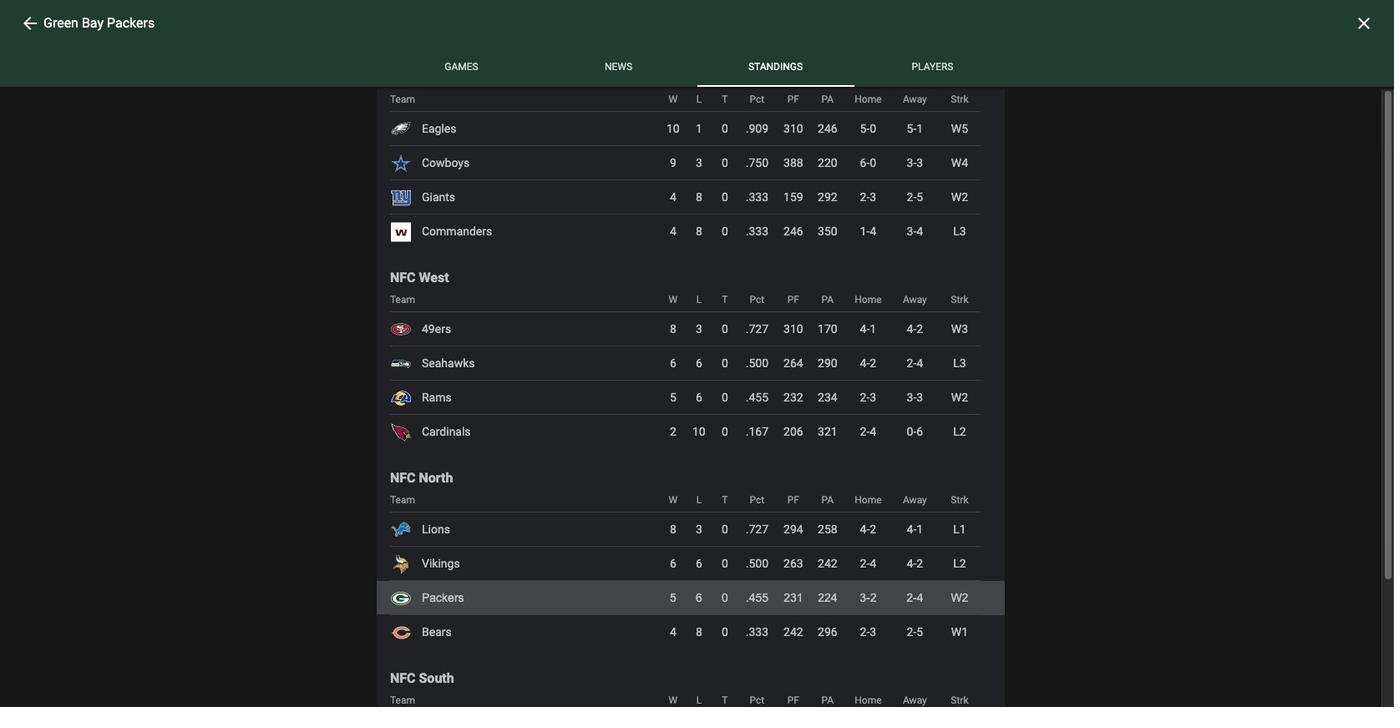 Task type: describe. For each thing, give the bounding box(es) containing it.
stats,
[[386, 209, 414, 223]]

south
[[419, 671, 454, 687]]

nfc for nfc north
[[390, 470, 416, 486]]

news,
[[191, 209, 221, 223]]

the up football at the bottom
[[813, 435, 832, 448]]

cardinals
[[422, 425, 471, 439]]

championships
[[836, 538, 917, 551]]

wi
[[922, 586, 935, 600]]

lambeau
[[898, 611, 947, 624]]

lions link
[[422, 513, 457, 546]]

home for nfc west
[[855, 294, 882, 306]]

results
[[236, 458, 271, 471]]

vikings
[[422, 557, 460, 571]]

packers inside list
[[446, 657, 482, 669]]

rams
[[422, 391, 452, 404]]

team for nfc north
[[390, 495, 415, 506]]

2 vertical spatial football
[[963, 490, 1005, 503]]

home for nfc east
[[855, 94, 882, 105]]

more results from packers.com » link
[[206, 458, 377, 471]]

team left roster:
[[307, 374, 336, 387]]

0 horizontal spatial of
[[440, 429, 451, 442]]

tab list containing games
[[383, 47, 1011, 87]]

american
[[1031, 435, 1081, 448]]

l for nfc west
[[697, 294, 702, 306]]

location
[[813, 586, 858, 600]]

packers link
[[422, 582, 471, 615]]

north inside the green bay packers are a professional american football team based in green bay, wisconsin. the packers compete in the national football league as a member club of the national football conference north division.
[[813, 508, 842, 522]]

green bay packers | green bay wi image
[[969, 74, 1109, 215]]

lafleur
[[908, 562, 946, 575]]

0 horizontal spatial official
[[364, 429, 399, 442]]

arena/stadium link
[[813, 611, 892, 624]]

the up "wikipedia" link
[[918, 472, 935, 485]]

nfc for nfc east
[[390, 69, 416, 85]]

more results from packers.com »
[[206, 458, 377, 471]]

cardinals link
[[422, 415, 478, 449]]

0 vertical spatial national
[[938, 472, 981, 485]]

green bay packers team roster: the latest packers player roster ...
[[207, 374, 554, 387]]

cowboys element
[[377, 146, 1005, 180]]

w for nfc north
[[669, 495, 678, 506]]

professional
[[964, 435, 1028, 448]]

0 horizontal spatial |
[[304, 165, 308, 185]]

l for nfc east
[[697, 94, 702, 105]]

tickets,
[[304, 209, 341, 223]]

of inside the green bay packers are a professional american football team based in green bay, wisconsin. the packers compete in the national football league as a member club of the national football conference north division.
[[884, 490, 894, 503]]

wikipedia
[[891, 508, 941, 522]]

videos,
[[224, 209, 260, 223]]

team inside the green bay packers are a professional american football team based in green bay, wisconsin. the packers compete in the national football league as a member club of the national football conference north division.
[[855, 453, 882, 466]]

schedule:
[[307, 263, 358, 276]]

pf for nfc north
[[788, 495, 800, 506]]

team down the packers-
[[390, 695, 415, 707]]

games
[[445, 61, 479, 73]]

green inside packers home | green bay packers – packers.com link
[[312, 165, 356, 185]]

rams element
[[377, 381, 1005, 415]]

the green bay packers are a professional american football team based in green bay, wisconsin. the packers compete in the national football league as a member club of the national football conference north division.
[[813, 435, 1092, 522]]

bay, inside the green bay packers are a professional american football team based in green bay, wisconsin. the packers compete in the national football league as a member club of the national football conference north division.
[[965, 453, 986, 466]]

4 w from the top
[[669, 695, 678, 707]]

standings tab
[[697, 47, 854, 87]]

0 horizontal spatial a
[[955, 435, 961, 448]]

0 horizontal spatial green bay packers
[[43, 15, 155, 31]]

report inside the packers-chiefs injury report | nov. 30, 2023
[[378, 698, 418, 708]]

injury inside the packers-chiefs injury report | nov. 30, 2023
[[471, 678, 503, 694]]

packers.com link
[[800, 387, 1109, 421]]

latest for the
[[401, 374, 430, 387]]

head coach link
[[813, 562, 875, 575]]

strk for west
[[951, 294, 969, 306]]

vikings oppo research: green bay packers - daily norseman image
[[1000, 201, 1109, 311]]

are
[[935, 435, 952, 448]]

bears link
[[422, 616, 458, 649]]

t for nfc north
[[722, 495, 728, 506]]

club
[[859, 490, 881, 503]]

0 horizontal spatial report
[[338, 318, 373, 332]]

0 vertical spatial packers.com
[[470, 165, 566, 185]]

nfl championships : 2011, 1997, 1968, 1967
[[813, 538, 1044, 551]]

standings section element containing nfc north
[[377, 469, 1005, 650]]

pf for nfc east
[[788, 94, 800, 105]]

location : green bay, wi
[[813, 586, 935, 600]]

green bay packers news: the official source of the latest ...
[[207, 429, 515, 442]]

seahawks link
[[422, 347, 482, 380]]

mark murphy link
[[841, 635, 910, 648]]

headshot
[[464, 318, 513, 332]]

the right roster:
[[378, 374, 398, 387]]

;
[[376, 318, 378, 332]]

cowboys
[[422, 156, 470, 170]]

more
[[206, 458, 233, 471]]

green inside green bay packers football team
[[813, 321, 879, 351]]

arena/stadium
[[813, 611, 892, 624]]

giants element
[[377, 180, 1005, 215]]

compete
[[857, 472, 903, 485]]

player
[[477, 374, 509, 387]]

pf for nfc west
[[788, 294, 800, 306]]

: for mark
[[835, 635, 838, 648]]

rams link
[[422, 381, 458, 414]]

standings
[[749, 61, 803, 73]]

kadarius
[[381, 318, 427, 332]]

standings section element containing nfc west
[[377, 268, 1005, 450]]

0 vertical spatial injury
[[307, 318, 336, 332]]

schedule, ...
[[417, 209, 478, 223]]

l for nfc north
[[697, 495, 702, 506]]

30,
[[457, 698, 475, 708]]

division.
[[845, 508, 888, 522]]

cardinals element
[[377, 415, 1005, 450]]

green bay packers inside packers-chiefs injury report | nov. 30, 2023 list
[[398, 657, 482, 669]]

packers.com »
[[302, 458, 377, 471]]

1997,
[[954, 538, 983, 551]]

toney
[[430, 318, 461, 332]]

football
[[813, 453, 852, 466]]

packers-chiefs injury report | nov. 30, 2023 list
[[188, 544, 1395, 708]]

: left matt
[[875, 562, 878, 575]]

nfc north
[[390, 470, 453, 486]]

member
[[813, 490, 856, 503]]

latest for the
[[538, 191, 567, 204]]

roster
[[512, 374, 542, 387]]

: for lambeau
[[892, 611, 895, 624]]

standings section element containing nfc south
[[377, 669, 1005, 708]]

49ers
[[422, 323, 451, 336]]

head
[[813, 562, 840, 575]]

strk for east
[[951, 94, 969, 105]]

of inside home: the official source of the latest packers headlines, news, videos, photos, tickets, rosters, stats, schedule, ...
[[505, 191, 516, 204]]

pct for nfc north
[[750, 495, 765, 506]]

... right roster
[[545, 374, 554, 387]]

ceo : mark murphy
[[813, 635, 910, 648]]

league
[[1029, 472, 1067, 485]]

the right news:
[[342, 429, 362, 442]]

players tab
[[854, 47, 1011, 87]]

49ers element
[[377, 312, 1005, 347]]

0 vertical spatial from
[[274, 458, 299, 471]]

1 vertical spatial from
[[246, 510, 286, 534]]

nfc south
[[390, 671, 454, 687]]

vikings element
[[377, 547, 1005, 582]]

: for green
[[858, 586, 861, 600]]

bay inside green bay packers football team
[[884, 321, 923, 351]]

bay inside packers-chiefs injury report | nov. 30, 2023 list
[[427, 657, 443, 669]]

cowboys link
[[422, 146, 476, 180]]



Task type: locate. For each thing, give the bounding box(es) containing it.
packers inside home: the official source of the latest packers headlines, news, videos, photos, tickets, rosters, stats, schedule, ...
[[570, 191, 612, 204]]

t for nfc west
[[722, 294, 728, 306]]

w down the bears element
[[669, 695, 678, 707]]

west
[[419, 270, 449, 286]]

| up tickets,
[[304, 165, 308, 185]]

1 horizontal spatial a
[[1085, 472, 1092, 485]]

away down murphy
[[903, 695, 927, 707]]

0 vertical spatial north
[[419, 470, 453, 486]]

injury
[[307, 318, 336, 332], [471, 678, 503, 694]]

4 strk from the top
[[951, 695, 969, 707]]

ceo link
[[813, 635, 835, 648]]

nfc for nfc west
[[390, 270, 416, 286]]

a right are
[[955, 435, 961, 448]]

latest from packers.com
[[191, 510, 397, 534]]

0 horizontal spatial bay,
[[898, 586, 919, 600]]

l
[[697, 94, 702, 105], [697, 294, 702, 306], [697, 495, 702, 506], [697, 695, 702, 707]]

injury left ;
[[307, 318, 336, 332]]

1 vertical spatial football
[[984, 472, 1026, 485]]

location link
[[813, 586, 858, 600]]

lions
[[422, 523, 450, 536]]

0 vertical spatial football
[[813, 357, 855, 370]]

coach
[[843, 562, 875, 575]]

eagles element
[[377, 111, 1005, 146]]

1 horizontal spatial north
[[813, 508, 842, 522]]

1 w from the top
[[669, 94, 678, 105]]

1 horizontal spatial latest
[[473, 429, 502, 442]]

bay inside the green bay packers are a professional american football team based in green bay, wisconsin. the packers compete in the national football league as a member club of the national football conference north division.
[[869, 435, 888, 448]]

1967
[[1017, 538, 1044, 551]]

commanders
[[422, 225, 492, 238]]

the green bay packers want to 'kick the door down' and ... image
[[859, 201, 1024, 311]]

3 away from the top
[[903, 495, 927, 506]]

source down rams
[[402, 429, 437, 442]]

pf
[[788, 94, 800, 105], [788, 294, 800, 306], [788, 495, 800, 506], [788, 695, 800, 707]]

0 vertical spatial a
[[955, 435, 961, 448]]

tab list
[[383, 47, 1011, 87]]

4 t from the top
[[722, 695, 728, 707]]

latest
[[538, 191, 567, 204], [401, 374, 430, 387], [473, 429, 502, 442]]

| left nov.
[[421, 698, 424, 708]]

the right schedule:
[[360, 263, 380, 276]]

w up lions element
[[669, 495, 678, 506]]

nfc west
[[390, 270, 449, 286]]

pa
[[822, 94, 834, 105], [822, 294, 834, 306], [822, 495, 834, 506], [822, 695, 834, 707]]

pa for north
[[822, 495, 834, 506]]

home for nfc north
[[855, 495, 882, 506]]

dialog containing packers
[[0, 0, 1395, 708]]

pct for nfc east
[[750, 94, 765, 105]]

trends international nfl green bay packers - logo 21 wall poster, 22.37" x  34.00", unframed version image
[[800, 201, 872, 311]]

upload.wikimedia.org/wikipedia/commons/thumb/5/50/... image
[[800, 90, 967, 200]]

t up lions element
[[722, 495, 728, 506]]

2 t from the top
[[722, 294, 728, 306]]

packers-chiefs injury report | nov. 30, 2023
[[378, 678, 508, 708]]

3 pf from the top
[[788, 495, 800, 506]]

navigation
[[174, 1, 807, 34]]

team down nfc north
[[390, 495, 415, 506]]

0 vertical spatial official
[[429, 191, 464, 204]]

nfc left south
[[390, 671, 416, 687]]

1 horizontal spatial bay,
[[965, 453, 986, 466]]

strk for north
[[951, 495, 969, 506]]

giants link
[[422, 180, 462, 214]]

w for nfc east
[[669, 94, 678, 105]]

packers-
[[378, 678, 430, 694]]

2 horizontal spatial latest
[[538, 191, 567, 204]]

3 t from the top
[[722, 495, 728, 506]]

pct
[[750, 94, 765, 105], [750, 294, 765, 306], [750, 495, 765, 506], [750, 695, 765, 707]]

seahawks element
[[377, 347, 1005, 381]]

0 vertical spatial in
[[919, 453, 929, 466]]

home up photos,
[[255, 165, 300, 185]]

standings section element
[[377, 68, 1005, 708], [377, 68, 1005, 249], [377, 268, 1005, 450], [377, 469, 1005, 650], [377, 669, 1005, 708]]

0 vertical spatial |
[[304, 165, 308, 185]]

1 horizontal spatial source
[[467, 191, 502, 204]]

4 away from the top
[[903, 695, 927, 707]]

away for nfc north
[[903, 495, 927, 506]]

1 strk from the top
[[951, 94, 969, 105]]

north inside standings section element
[[419, 470, 453, 486]]

1 vertical spatial injury
[[471, 678, 503, 694]]

chiefs
[[430, 678, 467, 694]]

: down coach
[[858, 586, 861, 600]]

team inside green bay packers football team
[[858, 357, 884, 370]]

0 horizontal spatial packers.com
[[290, 510, 397, 534]]

injury up '2023'
[[471, 678, 503, 694]]

... right headshot
[[516, 318, 525, 332]]

source inside home: the official source of the latest packers headlines, news, videos, photos, tickets, rosters, stats, schedule, ...
[[467, 191, 502, 204]]

based
[[885, 453, 917, 466]]

4 pct from the top
[[750, 695, 765, 707]]

: up murphy
[[892, 611, 895, 624]]

green
[[43, 15, 79, 31], [312, 165, 356, 185], [207, 263, 237, 276], [383, 263, 414, 276], [207, 318, 237, 332], [813, 321, 879, 351], [207, 374, 237, 387], [207, 429, 237, 442], [835, 435, 866, 448], [932, 453, 962, 466], [864, 586, 895, 600], [398, 657, 424, 669]]

bay,
[[965, 453, 986, 466], [898, 586, 919, 600]]

ceo
[[813, 635, 835, 648]]

official inside home: the official source of the latest packers headlines, news, videos, photos, tickets, rosters, stats, schedule, ...
[[429, 191, 464, 204]]

... right preseason
[[540, 263, 550, 276]]

1 vertical spatial green bay packers
[[398, 657, 482, 669]]

the
[[406, 191, 426, 204], [360, 263, 380, 276], [378, 374, 398, 387], [342, 429, 362, 442], [813, 435, 832, 448], [1048, 453, 1068, 466]]

north down cardinals on the left of the page
[[419, 470, 453, 486]]

1 horizontal spatial |
[[421, 698, 424, 708]]

2 horizontal spatial of
[[884, 490, 894, 503]]

2 pct from the top
[[750, 294, 765, 306]]

pct for nfc west
[[750, 294, 765, 306]]

3 l from the top
[[697, 495, 702, 506]]

1 horizontal spatial report
[[378, 698, 418, 708]]

from right latest at the bottom left of page
[[246, 510, 286, 534]]

rosters,
[[344, 209, 383, 223]]

1 vertical spatial official
[[364, 429, 399, 442]]

north
[[419, 470, 453, 486], [813, 508, 842, 522]]

dialog
[[0, 0, 1395, 708]]

1 pa from the top
[[822, 94, 834, 105]]

home down mark murphy link
[[855, 695, 882, 707]]

of right club
[[884, 490, 894, 503]]

1 nfc from the top
[[390, 69, 416, 85]]

of right giants link on the left top
[[505, 191, 516, 204]]

home down players tab
[[855, 94, 882, 105]]

2 vertical spatial latest
[[473, 429, 502, 442]]

team for nfc west
[[390, 294, 415, 306]]

national down are
[[938, 472, 981, 485]]

1 vertical spatial latest
[[401, 374, 430, 387]]

in down based
[[906, 472, 915, 485]]

4 nfc from the top
[[390, 671, 416, 687]]

: left 2011,
[[917, 538, 920, 551]]

away for nfc west
[[903, 294, 927, 306]]

football
[[813, 357, 855, 370], [984, 472, 1026, 485], [963, 490, 1005, 503]]

official up schedule, ... at the top left
[[429, 191, 464, 204]]

2 horizontal spatial packers.com
[[853, 397, 920, 410]]

packers
[[43, 15, 91, 31], [107, 15, 155, 31], [191, 165, 251, 185], [391, 165, 451, 185], [570, 191, 612, 204], [262, 263, 304, 276], [438, 263, 480, 276], [262, 318, 304, 332], [928, 321, 1010, 351], [262, 374, 304, 387], [433, 374, 475, 387], [262, 429, 304, 442], [891, 435, 932, 448], [813, 472, 854, 485], [422, 592, 464, 605], [446, 657, 482, 669]]

packers.com up based
[[853, 397, 920, 410]]

2 pf from the top
[[788, 294, 800, 306]]

games tab
[[383, 47, 540, 87]]

1 away from the top
[[903, 94, 927, 105]]

the up preseason
[[519, 191, 535, 204]]

national
[[938, 472, 981, 485], [917, 490, 960, 503]]

the up stats,
[[406, 191, 426, 204]]

packers inside standings section element
[[422, 592, 464, 605]]

... down player
[[505, 429, 515, 442]]

the inside home: the official source of the latest packers headlines, news, videos, photos, tickets, rosters, stats, schedule, ...
[[406, 191, 426, 204]]

0 vertical spatial bay,
[[965, 453, 986, 466]]

0 vertical spatial of
[[505, 191, 516, 204]]

2 strk from the top
[[951, 294, 969, 306]]

north down the member
[[813, 508, 842, 522]]

conference
[[1008, 490, 1068, 503]]

0 horizontal spatial north
[[419, 470, 453, 486]]

0 vertical spatial source
[[467, 191, 502, 204]]

wikipedia link
[[891, 508, 941, 522]]

1 vertical spatial report
[[378, 698, 418, 708]]

heading
[[565, 677, 719, 708]]

news tab
[[540, 47, 697, 87]]

0 horizontal spatial injury
[[307, 318, 336, 332]]

commanders element
[[377, 215, 1005, 249]]

from
[[274, 458, 299, 471], [246, 510, 286, 534]]

1 horizontal spatial of
[[505, 191, 516, 204]]

seahawks
[[422, 357, 475, 370]]

source up schedule, ... at the top left
[[467, 191, 502, 204]]

2 away from the top
[[903, 294, 927, 306]]

report left ;
[[338, 318, 373, 332]]

strk
[[951, 94, 969, 105], [951, 294, 969, 306], [951, 495, 969, 506], [951, 695, 969, 707]]

away down 'players'
[[903, 94, 927, 105]]

nfc left the west
[[390, 270, 416, 286]]

t down the bears element
[[722, 695, 728, 707]]

official
[[429, 191, 464, 204], [364, 429, 399, 442]]

matt
[[881, 562, 905, 575]]

news:
[[307, 429, 339, 442]]

the
[[519, 191, 535, 204], [454, 429, 470, 442], [918, 472, 935, 485], [897, 490, 914, 503]]

2023
[[478, 698, 508, 708]]

packers.com right '–'
[[470, 165, 566, 185]]

home up division.
[[855, 495, 882, 506]]

headlines,
[[615, 191, 667, 204]]

1 vertical spatial packers.com
[[853, 397, 920, 410]]

packers element
[[377, 582, 1005, 616]]

4 l from the top
[[697, 695, 702, 707]]

green bay, wi link
[[864, 586, 935, 600]]

0 vertical spatial latest
[[538, 191, 567, 204]]

nfc left east
[[390, 69, 416, 85]]

1 pf from the top
[[788, 94, 800, 105]]

latest inside home: the official source of the latest packers headlines, news, videos, photos, tickets, rosters, stats, schedule, ...
[[538, 191, 567, 204]]

packers.com
[[470, 165, 566, 185], [853, 397, 920, 410], [290, 510, 397, 534]]

4 pa from the top
[[822, 695, 834, 707]]

from right results
[[274, 458, 299, 471]]

bay, down professional
[[965, 453, 986, 466]]

w up eagles element
[[669, 94, 678, 105]]

0 vertical spatial report
[[338, 318, 373, 332]]

the up 'wikipedia'
[[897, 490, 914, 503]]

football inside green bay packers football team
[[813, 357, 855, 370]]

4 pf from the top
[[788, 695, 800, 707]]

|
[[304, 165, 308, 185], [421, 698, 424, 708]]

1 vertical spatial team
[[855, 453, 882, 466]]

l up lions element
[[697, 495, 702, 506]]

report down the packers-
[[378, 698, 418, 708]]

eagles
[[422, 122, 457, 135]]

in
[[919, 453, 929, 466], [906, 472, 915, 485]]

packers home | green bay packers – packers.com
[[191, 165, 566, 185]]

3 pa from the top
[[822, 495, 834, 506]]

news
[[605, 61, 633, 73]]

1 horizontal spatial packers.com
[[470, 165, 566, 185]]

1 vertical spatial of
[[440, 429, 451, 442]]

pa for east
[[822, 94, 834, 105]]

2 vertical spatial packers.com
[[290, 510, 397, 534]]

of
[[505, 191, 516, 204], [440, 429, 451, 442], [884, 490, 894, 503]]

in right based
[[919, 453, 929, 466]]

packers inside green bay packers football team
[[928, 321, 1010, 351]]

arena/stadium : lambeau field
[[813, 611, 974, 624]]

1 vertical spatial in
[[906, 472, 915, 485]]

a
[[955, 435, 961, 448], [1085, 472, 1092, 485]]

eagles link
[[422, 112, 463, 145]]

commanders link
[[422, 215, 499, 248]]

photos,
[[263, 209, 301, 223]]

vikings link
[[422, 547, 467, 581]]

preseason
[[483, 263, 537, 276]]

the down american
[[1048, 453, 1068, 466]]

away
[[903, 94, 927, 105], [903, 294, 927, 306], [903, 495, 927, 506], [903, 695, 927, 707]]

heading inside packers-chiefs injury report | nov. 30, 2023 list
[[565, 677, 719, 708]]

a right as
[[1085, 472, 1092, 485]]

3 w from the top
[[669, 495, 678, 506]]

team up kadarius
[[390, 294, 415, 306]]

away up green bay packers football team
[[903, 294, 927, 306]]

l up eagles element
[[697, 94, 702, 105]]

giants
[[422, 191, 455, 204]]

0 vertical spatial green bay packers
[[43, 15, 155, 31]]

3 nfc from the top
[[390, 470, 416, 486]]

1 vertical spatial source
[[402, 429, 437, 442]]

packers home | green bay packers – packers.com link
[[191, 132, 566, 186]]

1 t from the top
[[722, 94, 728, 105]]

pa for west
[[822, 294, 834, 306]]

home inside packers home | green bay packers – packers.com link
[[255, 165, 300, 185]]

lions element
[[377, 512, 1005, 547]]

2011,
[[923, 538, 951, 551]]

bay
[[82, 15, 104, 31], [360, 165, 387, 185], [240, 263, 259, 276], [416, 263, 436, 276], [240, 318, 259, 332], [884, 321, 923, 351], [240, 374, 259, 387], [240, 429, 259, 442], [869, 435, 888, 448], [427, 657, 443, 669]]

east
[[419, 69, 445, 85]]

the down rams "link"
[[454, 429, 470, 442]]

list item
[[191, 544, 361, 708]]

nfc
[[390, 69, 416, 85], [390, 270, 416, 286], [390, 470, 416, 486], [390, 671, 416, 687]]

–
[[455, 165, 466, 185]]

1 vertical spatial bay,
[[898, 586, 919, 600]]

green inside packers-chiefs injury report | nov. 30, 2023 list
[[398, 657, 424, 669]]

1 vertical spatial north
[[813, 508, 842, 522]]

nfl
[[813, 538, 834, 551]]

home: the official source of the latest packers headlines, news, videos, photos, tickets, rosters, stats, schedule, ...
[[191, 191, 667, 223]]

packers.com down packers.com »
[[290, 510, 397, 534]]

the inside home: the official source of the latest packers headlines, news, videos, photos, tickets, rosters, stats, schedule, ...
[[519, 191, 535, 204]]

bay, left wi
[[898, 586, 919, 600]]

1 horizontal spatial green bay packers
[[398, 657, 482, 669]]

2 vertical spatial of
[[884, 490, 894, 503]]

1 horizontal spatial in
[[919, 453, 929, 466]]

: left mark
[[835, 635, 838, 648]]

packers-chiefs injury report | nov. 30, 2023 heading
[[378, 677, 532, 708]]

t for nfc east
[[722, 94, 728, 105]]

l up '49ers' element
[[697, 294, 702, 306]]

| inside the packers-chiefs injury report | nov. 30, 2023
[[421, 698, 424, 708]]

1 vertical spatial national
[[917, 490, 960, 503]]

t up '49ers' element
[[722, 294, 728, 306]]

0 horizontal spatial in
[[906, 472, 915, 485]]

team for nfc east
[[390, 94, 415, 105]]

1 pct from the top
[[750, 94, 765, 105]]

3 strk from the top
[[951, 495, 969, 506]]

t
[[722, 94, 728, 105], [722, 294, 728, 306], [722, 495, 728, 506], [722, 695, 728, 707]]

1 l from the top
[[697, 94, 702, 105]]

players
[[912, 61, 954, 73]]

1 vertical spatial |
[[421, 698, 424, 708]]

w for nfc west
[[669, 294, 678, 306]]

bears element
[[377, 616, 1005, 650]]

nfc for nfc south
[[390, 671, 416, 687]]

0 horizontal spatial latest
[[401, 374, 430, 387]]

3 pct from the top
[[750, 495, 765, 506]]

2 l from the top
[[697, 294, 702, 306]]

away for nfc east
[[903, 94, 927, 105]]

lambeau field link
[[898, 611, 974, 624]]

team
[[390, 94, 415, 105], [390, 294, 415, 306], [307, 374, 336, 387], [390, 495, 415, 506], [390, 695, 415, 707]]

t up eagles element
[[722, 94, 728, 105]]

2 w from the top
[[669, 294, 678, 306]]

1 vertical spatial a
[[1085, 472, 1092, 485]]

mark
[[841, 635, 868, 648]]

2 nfc from the top
[[390, 270, 416, 286]]

national up 'wikipedia'
[[917, 490, 960, 503]]

nfl championships link
[[813, 538, 917, 551]]

matt lafleur link
[[881, 562, 946, 575]]

nfc down "green bay packers news: the official source of the latest ..."
[[390, 470, 416, 486]]

1 horizontal spatial official
[[429, 191, 464, 204]]

l down the bears element
[[697, 695, 702, 707]]

nfc east
[[390, 69, 445, 85]]

green bay packers schedule: the green bay packers preseason ...
[[207, 263, 550, 276]]

0 horizontal spatial source
[[402, 429, 437, 442]]

of down rams "link"
[[440, 429, 451, 442]]

2 pa from the top
[[822, 294, 834, 306]]

away up 'wikipedia'
[[903, 495, 927, 506]]

official up packers.com »
[[364, 429, 399, 442]]

w up '49ers' element
[[669, 294, 678, 306]]

team down nfc east
[[390, 94, 415, 105]]

1 horizontal spatial injury
[[471, 678, 503, 694]]

0 vertical spatial team
[[858, 357, 884, 370]]

home up green bay packers football team
[[855, 294, 882, 306]]



Task type: vqa. For each thing, say whether or not it's contained in the screenshot.


